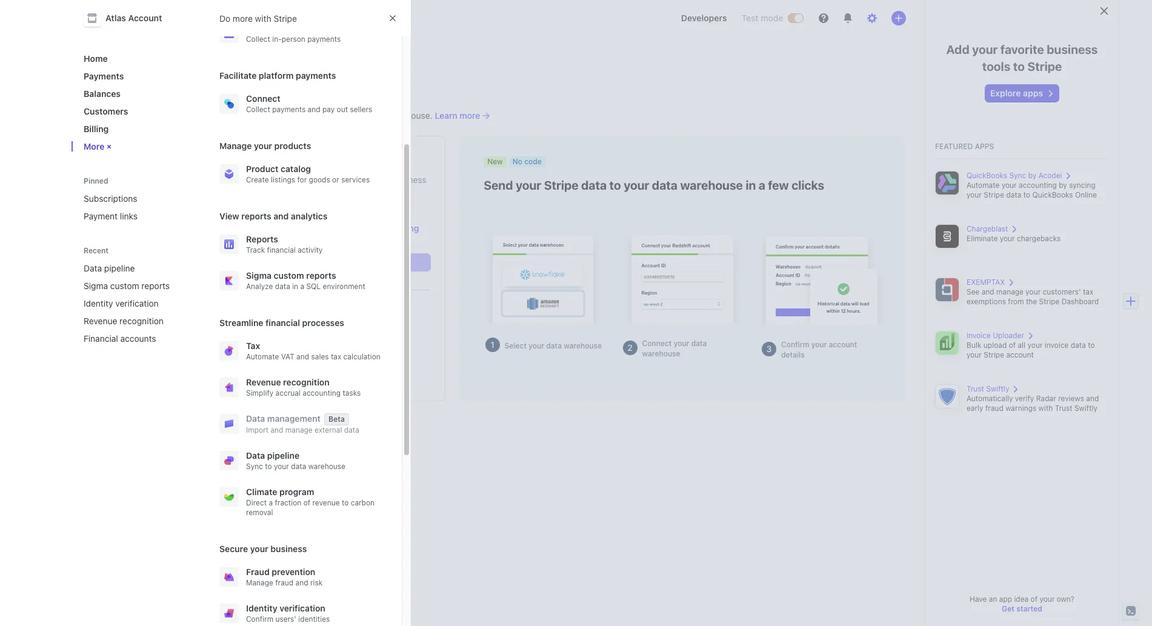 Task type: describe. For each thing, give the bounding box(es) containing it.
streamline financial processes element
[[215, 335, 392, 523]]

trust inside 'automatically verify radar reviews and early fraud warnings with trust swiftly'
[[1055, 404, 1073, 413]]

sync inside data pipeline sync to your data warehouse
[[246, 462, 263, 471]]

historical
[[258, 355, 295, 366]]

tax for see
[[1083, 287, 1094, 296]]

connect your data warehouse
[[642, 339, 707, 358]]

manage for external
[[285, 426, 313, 435]]

streamline financial processes
[[219, 318, 344, 328]]

pinned navigation links element
[[79, 176, 195, 226]]

your inside have an app idea of your own? get started
[[1040, 595, 1055, 604]]

1 vertical spatial sync
[[1010, 171, 1027, 180]]

automatic data delivery at scale
[[258, 326, 383, 336]]

with left sellers
[[330, 110, 346, 121]]

and inside "connect collect payments and pay out sellers"
[[308, 105, 320, 114]]

0 horizontal spatial quickbooks
[[967, 171, 1008, 180]]

with inside centralize your stripe data with other business data in your data warehouse to close your books faster and unlock richer business insights. data pipeline currently supports snowflake and amazon redshift.
[[350, 175, 367, 185]]

business inside add your favorite business tools to stripe
[[1047, 42, 1098, 56]]

payments for connect collect payments and pay out sellers
[[272, 105, 306, 114]]

unlock
[[311, 199, 337, 209]]

own?
[[1057, 595, 1075, 604]]

all
[[1018, 341, 1026, 350]]

subscriptions link
[[79, 189, 195, 209]]

simplify
[[246, 389, 274, 398]]

recent element
[[72, 258, 205, 349]]

secure your business
[[219, 544, 307, 554]]

data pipeline link
[[79, 258, 178, 278]]

swiftly inside 'automatically verify radar reviews and early fraud warnings with trust swiftly'
[[1075, 404, 1098, 413]]

recent navigation links element
[[72, 246, 205, 349]]

or
[[332, 175, 339, 184]]

in inside the sigma custom reports analyze data in a sql environment
[[292, 282, 298, 291]]

sigma for sigma custom reports
[[84, 281, 108, 291]]

stripe inside centralize your stripe data with other business data in your data warehouse to close your books faster and unlock richer business insights. data pipeline currently supports snowflake and amazon redshift.
[[305, 175, 328, 185]]

tax automate vat and sales tax calculation
[[246, 341, 381, 361]]

0 horizontal spatial by
[[1029, 171, 1037, 180]]

an
[[989, 595, 998, 604]]

data inside "recent" element
[[84, 263, 102, 273]]

account inside 'bulk upload of all your invoice data to your stripe account'
[[1007, 350, 1034, 360]]

explore
[[991, 88, 1021, 98]]

quickbooks sync by acodei image
[[935, 171, 960, 195]]

platform
[[259, 70, 294, 81]]

and inside see and manage your customers' tax exemptions from the stripe dashboard
[[982, 287, 995, 296]]

trust swiftly image
[[935, 384, 960, 409]]

your inside data pipeline sync to your data warehouse
[[274, 462, 289, 471]]

more for do
[[233, 13, 253, 23]]

+
[[104, 142, 115, 153]]

ongoing data refresh
[[258, 341, 345, 351]]

confirm inside confirm your account details
[[781, 340, 810, 349]]

revenue
[[312, 498, 340, 507]]

see for see pricing
[[374, 223, 389, 233]]

import
[[246, 426, 269, 435]]

users'
[[276, 615, 296, 624]]

view
[[219, 211, 239, 221]]

no
[[513, 157, 523, 166]]

manage for your
[[997, 287, 1024, 296]]

sigma custom reports
[[84, 281, 170, 291]]

verification for identity verification
[[115, 298, 159, 309]]

recognition for revenue recognition simplify accrual accounting tasks
[[283, 377, 330, 387]]

payment
[[84, 211, 118, 221]]

payments
[[84, 71, 124, 81]]

atlas account
[[105, 13, 162, 23]]

reviews
[[1059, 394, 1085, 403]]

to inside centralize your stripe data with other business data in your data warehouse to close your books faster and unlock richer business insights. data pipeline currently supports snowflake and amazon redshift.
[[356, 187, 364, 197]]

product catalog create listings for goods or services
[[246, 164, 370, 184]]

send
[[484, 178, 513, 192]]

acodei
[[1039, 171, 1062, 180]]

analytics
[[291, 211, 328, 221]]

search
[[241, 13, 269, 23]]

exemptions
[[967, 297, 1006, 306]]

financial inside reports track financial activity
[[267, 246, 296, 255]]

few
[[768, 178, 789, 192]]

warehouse inside the connect your data warehouse
[[642, 349, 681, 358]]

favorite
[[1001, 42, 1044, 56]]

add
[[947, 42, 970, 56]]

apps
[[975, 142, 994, 151]]

manage inside the fraud prevention manage fraud and risk
[[246, 578, 273, 587]]

explore apps
[[991, 88, 1043, 98]]

data pipeline settings
[[280, 56, 371, 67]]

fraud inside the fraud prevention manage fraud and risk
[[275, 578, 294, 587]]

quickbooks sync by acodei
[[967, 171, 1062, 180]]

business right other
[[392, 175, 427, 185]]

your inside the connect your data warehouse
[[674, 339, 690, 348]]

data up import
[[246, 413, 265, 424]]

reports
[[246, 234, 278, 244]]

0 horizontal spatial trust
[[967, 384, 984, 393]]

listings
[[271, 175, 295, 184]]

your inside add your favorite business tools to stripe
[[972, 42, 998, 56]]

revenue for revenue recognition simplify accrual accounting tasks
[[246, 377, 281, 387]]

atlas account button
[[84, 10, 174, 27]]

ongoing
[[258, 341, 293, 351]]

invoice
[[1045, 341, 1069, 350]]

started
[[1017, 604, 1043, 614]]

facilitate
[[219, 70, 257, 81]]

pipeline inside centralize your stripe data with other business data in your data warehouse to close your books faster and unlock richer business insights. data pipeline currently supports snowflake and amazon redshift.
[[299, 211, 330, 221]]

have
[[970, 595, 987, 604]]

developers
[[681, 13, 727, 23]]

test
[[293, 370, 308, 380]]

automate inside automate your accounting by syncing your stripe data to quickbooks online
[[967, 181, 1000, 190]]

data pipeline for see pricing link
[[244, 157, 318, 171]]

data inside data pipeline sync to your data warehouse
[[246, 450, 265, 461]]

and up reports track financial activity
[[286, 223, 301, 233]]

add your favorite business tools to stripe
[[947, 42, 1098, 73]]

in for data
[[263, 187, 270, 197]]

of inside climate program direct a fraction of revenue to carbon removal
[[304, 498, 310, 507]]

fraction
[[275, 498, 301, 507]]

stripe inside automate your accounting by syncing your stripe data to quickbooks online
[[984, 190, 1005, 199]]

online
[[1075, 190, 1097, 199]]

test
[[742, 13, 759, 23]]

automate inside tax automate vat and sales tax calculation
[[246, 352, 279, 361]]

learn more link
[[435, 110, 490, 122]]

test mode
[[742, 13, 784, 23]]

to inside automate your accounting by syncing your stripe data to quickbooks online
[[1024, 190, 1031, 199]]

business up the prevention
[[271, 544, 307, 554]]

automatically verify radar reviews and early fraud warnings with trust swiftly
[[967, 394, 1099, 413]]

other
[[369, 175, 390, 185]]

settings
[[337, 56, 371, 67]]

details
[[781, 350, 805, 360]]

data down facilitate
[[229, 87, 266, 107]]

a inside climate program direct a fraction of revenue to carbon removal
[[269, 498, 273, 507]]

to inside data pipeline sync to your data warehouse
[[265, 462, 272, 471]]

with inside 'automatically verify radar reviews and early fraud warnings with trust swiftly'
[[1039, 404, 1053, 413]]

payments for facilitate platform payments
[[296, 70, 336, 81]]

business down 'close'
[[365, 199, 399, 209]]

bulk
[[967, 341, 982, 350]]

accounting inside automate your accounting by syncing your stripe data to quickbooks online
[[1019, 181, 1057, 190]]

carbon
[[351, 498, 375, 507]]

select your data warehouse
[[505, 341, 602, 350]]

exemptax image
[[935, 278, 960, 302]]

a inside the sigma custom reports analyze data in a sql environment
[[300, 282, 304, 291]]

reports track financial activity
[[246, 234, 323, 255]]

accrual
[[276, 389, 301, 398]]

chargebacks
[[1017, 234, 1061, 243]]

identities
[[298, 615, 330, 624]]

data inside 'bulk upload of all your invoice data to your stripe account'
[[1071, 341, 1086, 350]]

1 horizontal spatial reports
[[241, 211, 271, 221]]

amazon
[[303, 223, 335, 233]]

revenue recognition simplify accrual accounting tasks
[[246, 377, 361, 398]]

secure your business element
[[215, 561, 392, 626]]

home
[[84, 53, 108, 64]]

data pipeline for learn more link at left top
[[229, 87, 333, 107]]

balances link
[[79, 84, 195, 104]]

pinned
[[84, 176, 108, 186]]

billing link
[[79, 119, 195, 139]]

confirm inside identity verification confirm users' identities
[[246, 615, 273, 624]]

sigma for sigma custom reports analyze data in a sql environment
[[246, 270, 272, 281]]

and inside tax automate vat and sales tax calculation
[[297, 352, 309, 361]]

account inside confirm your account details
[[829, 340, 857, 349]]

more for learn
[[460, 110, 480, 121]]

syncing
[[1070, 181, 1096, 190]]

your inside see and manage your customers' tax exemptions from the stripe dashboard
[[1026, 287, 1041, 296]]

goods
[[309, 175, 330, 184]]

code
[[525, 157, 542, 166]]

Search search field
[[222, 7, 564, 29]]

tax for tax
[[331, 352, 341, 361]]

product
[[246, 164, 279, 174]]

upload
[[984, 341, 1007, 350]]

chargeblast
[[967, 224, 1008, 233]]

fraud inside 'automatically verify radar reviews and early fraud warnings with trust swiftly'
[[986, 404, 1004, 413]]

core navigation links element
[[79, 48, 195, 156]]

and inside the fraud prevention manage fraud and risk
[[296, 578, 308, 587]]

0 vertical spatial payments
[[307, 35, 341, 44]]

stripe inside see and manage your customers' tax exemptions from the stripe dashboard
[[1039, 297, 1060, 306]]

collect in-person payments link
[[215, 18, 392, 49]]

recent
[[84, 246, 109, 255]]

supports
[[370, 211, 405, 221]]

warehouse inside centralize your stripe data with other business data in your data warehouse to close your books faster and unlock richer business insights. data pipeline currently supports snowflake and amazon redshift.
[[312, 187, 354, 197]]

reports for sigma custom reports
[[142, 281, 170, 291]]

account
[[128, 13, 162, 23]]



Task type: locate. For each thing, give the bounding box(es) containing it.
and down historical
[[276, 370, 291, 380]]

products
[[274, 141, 311, 151]]

activity
[[298, 246, 323, 255]]

reports down books on the left top
[[241, 211, 271, 221]]

1 vertical spatial by
[[1059, 181, 1068, 190]]

data pipeline up listings
[[244, 157, 318, 171]]

1 vertical spatial connect
[[642, 339, 672, 348]]

to inside 'bulk upload of all your invoice data to your stripe account'
[[1088, 341, 1095, 350]]

fraud down automatically
[[986, 404, 1004, 413]]

see for see and manage your customers' tax exemptions from the stripe dashboard
[[967, 287, 980, 296]]

identity inside identity verification confirm users' identities
[[246, 603, 277, 614]]

financial down reports on the top of the page
[[267, 246, 296, 255]]

in left sql
[[292, 282, 298, 291]]

0 vertical spatial financial
[[267, 246, 296, 255]]

1 horizontal spatial verification
[[280, 603, 325, 614]]

eliminate your chargebacks
[[967, 234, 1061, 243]]

1 vertical spatial verification
[[280, 603, 325, 614]]

and down faster at left top
[[274, 211, 289, 221]]

secure
[[219, 544, 248, 554]]

a left sql
[[300, 282, 304, 291]]

home link
[[79, 48, 195, 69]]

invoice
[[967, 331, 991, 340]]

quickbooks down apps
[[967, 171, 1008, 180]]

see inside see pricing link
[[374, 223, 389, 233]]

out
[[337, 105, 348, 114]]

of inside 'bulk upload of all your invoice data to your stripe account'
[[1009, 341, 1016, 350]]

in left few in the top of the page
[[746, 178, 756, 192]]

0 vertical spatial more
[[233, 13, 253, 23]]

0 vertical spatial accounting
[[1019, 181, 1057, 190]]

confirm left the users'
[[246, 615, 273, 624]]

0 horizontal spatial verification
[[115, 298, 159, 309]]

0 vertical spatial manage
[[997, 287, 1024, 296]]

warehouse
[[680, 178, 743, 192], [312, 187, 354, 197], [564, 341, 602, 350], [642, 349, 681, 358], [308, 462, 346, 471]]

2 horizontal spatial reports
[[306, 270, 336, 281]]

faster
[[270, 199, 292, 209]]

data inside data pipeline sync to your data warehouse
[[291, 462, 306, 471]]

reports for sigma custom reports analyze data in a sql environment
[[306, 270, 336, 281]]

1 horizontal spatial manage
[[997, 287, 1024, 296]]

manage down "fraud"
[[246, 578, 273, 587]]

see inside see and manage your customers' tax exemptions from the stripe dashboard
[[967, 287, 980, 296]]

richer
[[340, 199, 362, 209]]

verification up identities
[[280, 603, 325, 614]]

stripe inside add your favorite business tools to stripe
[[1028, 59, 1062, 73]]

verification for identity verification confirm users' identities
[[280, 603, 325, 614]]

2 horizontal spatial a
[[759, 178, 766, 192]]

redshift.
[[337, 223, 372, 233]]

and right reviews on the bottom of page
[[1087, 394, 1099, 403]]

tax inside see and manage your customers' tax exemptions from the stripe dashboard
[[1083, 287, 1094, 296]]

and left "pay"
[[308, 105, 320, 114]]

1 horizontal spatial account
[[829, 340, 857, 349]]

collect
[[246, 35, 270, 44], [246, 105, 270, 114]]

1 horizontal spatial fraud
[[986, 404, 1004, 413]]

0 vertical spatial fraud
[[986, 404, 1004, 413]]

quickbooks inside automate your accounting by syncing your stripe data to quickbooks online
[[1033, 190, 1073, 199]]

data pipeline
[[84, 263, 135, 273]]

subscriptions
[[84, 193, 137, 204]]

0 vertical spatial see
[[374, 223, 389, 233]]

financial
[[267, 246, 296, 255], [266, 318, 300, 328]]

custom up identity verification
[[110, 281, 139, 291]]

0 horizontal spatial mode
[[311, 370, 333, 380]]

payment links link
[[79, 206, 195, 226]]

pipeline for data pipeline
[[104, 263, 135, 273]]

custom inside the sigma custom reports analyze data in a sql environment
[[274, 270, 304, 281]]

swiftly down reviews on the bottom of page
[[1075, 404, 1098, 413]]

manage up the product
[[219, 141, 252, 151]]

warehouse.
[[388, 110, 433, 121]]

catalog
[[281, 164, 311, 174]]

get started link
[[1002, 604, 1043, 614]]

1 vertical spatial accounting
[[303, 389, 341, 398]]

pipeline down import and manage external data
[[267, 450, 300, 461]]

by
[[1029, 171, 1037, 180], [1059, 181, 1068, 190]]

sync up climate
[[246, 462, 263, 471]]

1 vertical spatial payments
[[296, 70, 336, 81]]

1 vertical spatial pipeline
[[267, 450, 300, 461]]

mode down sales
[[311, 370, 333, 380]]

identity up revenue recognition
[[84, 298, 113, 309]]

currently
[[333, 211, 368, 221]]

0 horizontal spatial manage
[[285, 426, 313, 435]]

0 horizontal spatial a
[[269, 498, 273, 507]]

0 vertical spatial swiftly
[[987, 384, 1010, 393]]

more +
[[84, 141, 115, 153]]

learn
[[435, 110, 458, 121]]

verification down the sigma custom reports link
[[115, 298, 159, 309]]

0 horizontal spatial revenue
[[84, 316, 117, 326]]

warehouse inside data pipeline sync to your data warehouse
[[308, 462, 346, 471]]

2 horizontal spatial account
[[1007, 350, 1034, 360]]

pipeline inside "recent" element
[[104, 263, 135, 273]]

trust up automatically
[[967, 384, 984, 393]]

centralize your stripe data with other business data in your data warehouse to close your books faster and unlock richer business insights. data pipeline currently supports snowflake and amazon redshift.
[[244, 175, 427, 233]]

0 horizontal spatial in
[[263, 187, 270, 197]]

0 horizontal spatial accounting
[[303, 389, 341, 398]]

stripe inside 'bulk upload of all your invoice data to your stripe account'
[[984, 350, 1005, 360]]

sigma custom reports analyze data in a sql environment
[[246, 270, 365, 291]]

apps
[[1023, 88, 1043, 98]]

collect inside "connect collect payments and pay out sellers"
[[246, 105, 270, 114]]

and down ongoing data refresh
[[297, 352, 309, 361]]

payments inside "connect collect payments and pay out sellers"
[[272, 105, 306, 114]]

recognition up accounts
[[120, 316, 164, 326]]

custom for sigma custom reports
[[110, 281, 139, 291]]

1 vertical spatial manage
[[285, 426, 313, 435]]

0 horizontal spatial recognition
[[120, 316, 164, 326]]

of up started
[[1031, 595, 1038, 604]]

0 horizontal spatial automate
[[246, 352, 279, 361]]

0 vertical spatial sync
[[229, 110, 249, 121]]

in down centralize
[[263, 187, 270, 197]]

1 vertical spatial data pipeline
[[244, 157, 318, 171]]

connect down platform
[[246, 93, 281, 104]]

a down climate
[[269, 498, 273, 507]]

confirm your account details
[[781, 340, 857, 360]]

1 vertical spatial automate
[[246, 352, 279, 361]]

revenue up financial
[[84, 316, 117, 326]]

data down import
[[246, 450, 265, 461]]

manage up from on the top right of page
[[997, 287, 1024, 296]]

direct
[[246, 498, 267, 507]]

pipeline down collect in-person payments link
[[301, 56, 334, 67]]

2 vertical spatial payments
[[272, 105, 306, 114]]

featured
[[935, 142, 973, 151]]

confirm
[[781, 340, 810, 349], [246, 615, 273, 624]]

ongoing data refresh link
[[258, 341, 345, 351]]

streamline
[[219, 318, 263, 328]]

from
[[1008, 297, 1024, 306]]

1 horizontal spatial see
[[967, 287, 980, 296]]

identity for identity verification
[[84, 298, 113, 309]]

vat
[[281, 352, 294, 361]]

refresh
[[315, 341, 345, 351]]

more right do
[[233, 13, 253, 23]]

historical stripe data
[[258, 355, 340, 366]]

tax down refresh
[[331, 352, 341, 361]]

0 vertical spatial a
[[759, 178, 766, 192]]

and down the prevention
[[296, 578, 308, 587]]

custom inside the sigma custom reports link
[[110, 281, 139, 291]]

insights.
[[244, 211, 277, 221]]

0 vertical spatial recognition
[[120, 316, 164, 326]]

manage inside streamline financial processes element
[[285, 426, 313, 435]]

recognition inside "recent" element
[[120, 316, 164, 326]]

automatically
[[967, 394, 1013, 403]]

1 vertical spatial financial
[[266, 318, 300, 328]]

customers link
[[79, 101, 195, 121]]

2 collect from the top
[[246, 105, 270, 114]]

manage your products
[[219, 141, 311, 151]]

0 horizontal spatial more
[[233, 13, 253, 23]]

1 vertical spatial fraud
[[275, 578, 294, 587]]

pipeline for data pipeline sync to your data warehouse
[[267, 450, 300, 461]]

removal
[[246, 508, 273, 517]]

revenue up simplify
[[246, 377, 281, 387]]

data inside the sigma custom reports analyze data in a sql environment
[[275, 282, 290, 291]]

mode right test
[[761, 13, 784, 23]]

automate
[[967, 181, 1000, 190], [246, 352, 279, 361]]

1 horizontal spatial quickbooks
[[1033, 190, 1073, 199]]

manage
[[997, 287, 1024, 296], [285, 426, 313, 435]]

1 horizontal spatial a
[[300, 282, 304, 291]]

1 horizontal spatial by
[[1059, 181, 1068, 190]]

0 vertical spatial quickbooks
[[967, 171, 1008, 180]]

data down faster at left top
[[279, 211, 297, 221]]

more right learn
[[460, 110, 480, 121]]

connect inside "connect collect payments and pay out sellers"
[[246, 93, 281, 104]]

reports up sql
[[306, 270, 336, 281]]

1 vertical spatial confirm
[[246, 615, 273, 624]]

pipeline
[[301, 56, 334, 67], [270, 87, 333, 107], [273, 157, 318, 171], [299, 211, 330, 221]]

by inside automate your accounting by syncing your stripe data to quickbooks online
[[1059, 181, 1068, 190]]

0 horizontal spatial pipeline
[[104, 263, 135, 273]]

atlas
[[105, 13, 126, 23]]

identity verification link
[[79, 293, 178, 313]]

see down exemptax
[[967, 287, 980, 296]]

data inside the connect your data warehouse
[[692, 339, 707, 348]]

of
[[1009, 341, 1016, 350], [304, 498, 310, 507], [1031, 595, 1038, 604]]

and down data management
[[271, 426, 283, 435]]

data down the recent
[[84, 263, 102, 273]]

2 vertical spatial sync
[[246, 462, 263, 471]]

snowflake
[[244, 223, 284, 233]]

in inside centralize your stripe data with other business data in your data warehouse to close your books faster and unlock richer business insights. data pipeline currently supports snowflake and amazon redshift.
[[263, 187, 270, 197]]

accounting down the acodei
[[1019, 181, 1057, 190]]

1 horizontal spatial more
[[460, 110, 480, 121]]

data inside centralize your stripe data with other business data in your data warehouse to close your books faster and unlock richer business insights. data pipeline currently supports snowflake and amazon redshift.
[[279, 211, 297, 221]]

accounting inside "revenue recognition simplify accrual accounting tasks"
[[303, 389, 341, 398]]

1 vertical spatial see
[[967, 287, 980, 296]]

1 horizontal spatial accounting
[[1019, 181, 1057, 190]]

custom down reports track financial activity
[[274, 270, 304, 281]]

payments down data pipeline settings
[[296, 70, 336, 81]]

payments up data pipeline settings
[[307, 35, 341, 44]]

1 horizontal spatial in
[[292, 282, 298, 291]]

swiftly up automatically
[[987, 384, 1010, 393]]

by up automate your accounting by syncing your stripe data to quickbooks online
[[1029, 171, 1037, 180]]

automate down tax
[[246, 352, 279, 361]]

connect collect payments and pay out sellers
[[246, 93, 372, 114]]

recognition for revenue recognition
[[120, 316, 164, 326]]

and up exemptions
[[982, 287, 995, 296]]

1 vertical spatial collect
[[246, 105, 270, 114]]

reports
[[241, 211, 271, 221], [306, 270, 336, 281], [142, 281, 170, 291]]

pipeline up amazon
[[299, 211, 330, 221]]

0 vertical spatial connect
[[246, 93, 281, 104]]

0 horizontal spatial account
[[296, 110, 328, 121]]

custom for sigma custom reports analyze data in a sql environment
[[274, 270, 304, 281]]

manage down management
[[285, 426, 313, 435]]

0 vertical spatial collect
[[246, 35, 270, 44]]

collect left in-
[[246, 35, 270, 44]]

0 horizontal spatial confirm
[[246, 615, 273, 624]]

management
[[267, 413, 321, 424]]

0 vertical spatial manage
[[219, 141, 252, 151]]

pipeline inside data pipeline sync to your data warehouse
[[267, 450, 300, 461]]

view reports and analytics element
[[215, 229, 392, 296]]

idea
[[1014, 595, 1029, 604]]

verify
[[1015, 394, 1034, 403]]

0 vertical spatial automate
[[967, 181, 1000, 190]]

explore apps link
[[986, 85, 1059, 102]]

to inside add your favorite business tools to stripe
[[1014, 59, 1025, 73]]

1 horizontal spatial automate
[[967, 181, 1000, 190]]

connect for connect collect payments and pay out sellers
[[246, 93, 281, 104]]

automate your accounting by syncing your stripe data to quickbooks online
[[967, 181, 1097, 199]]

identity for identity verification confirm users' identities
[[246, 603, 277, 614]]

delivery
[[320, 326, 351, 336]]

by down the acodei
[[1059, 181, 1068, 190]]

early
[[967, 404, 984, 413]]

sigma inside "recent" element
[[84, 281, 108, 291]]

revenue inside "revenue recognition simplify accrual accounting tasks"
[[246, 377, 281, 387]]

verification
[[115, 298, 159, 309], [280, 603, 325, 614]]

a left few in the top of the page
[[759, 178, 766, 192]]

0 vertical spatial trust
[[967, 384, 984, 393]]

see down supports
[[374, 223, 389, 233]]

of left all
[[1009, 341, 1016, 350]]

tax up dashboard on the right top
[[1083, 287, 1094, 296]]

accounting down the live and test mode data
[[303, 389, 341, 398]]

manage inside see and manage your customers' tax exemptions from the stripe dashboard
[[997, 287, 1024, 296]]

2 vertical spatial account
[[1007, 350, 1034, 360]]

data up facilitate platform payments
[[280, 56, 299, 67]]

pipeline up for
[[273, 157, 318, 171]]

1 vertical spatial of
[[304, 498, 310, 507]]

1 collect from the top
[[246, 35, 270, 44]]

1 horizontal spatial tax
[[1083, 287, 1094, 296]]

calculation
[[343, 352, 381, 361]]

of down program
[[304, 498, 310, 507]]

quickbooks
[[967, 171, 1008, 180], [1033, 190, 1073, 199]]

sigma down data pipeline
[[84, 281, 108, 291]]

1 horizontal spatial identity
[[246, 603, 277, 614]]

prevention
[[272, 567, 315, 577]]

and up analytics
[[295, 199, 309, 209]]

sync up automate your accounting by syncing your stripe data to quickbooks online
[[1010, 171, 1027, 180]]

financial up ongoing
[[266, 318, 300, 328]]

1 horizontal spatial pipeline
[[267, 450, 300, 461]]

fraud down the prevention
[[275, 578, 294, 587]]

get
[[1002, 604, 1015, 614]]

0 horizontal spatial tax
[[331, 352, 341, 361]]

chargeblast image
[[935, 224, 960, 249]]

see pricing link
[[374, 222, 419, 235]]

and inside 'automatically verify radar reviews and early fraud warnings with trust swiftly'
[[1087, 394, 1099, 403]]

external
[[315, 426, 342, 435]]

data pipeline down facilitate platform payments
[[229, 87, 333, 107]]

3
[[767, 344, 772, 354]]

with left other
[[350, 175, 367, 185]]

sigma custom reports link
[[79, 276, 178, 296]]

0 vertical spatial tax
[[1083, 287, 1094, 296]]

pipeline down facilitate platform payments
[[270, 87, 333, 107]]

payments down facilitate platform payments
[[272, 105, 306, 114]]

0 horizontal spatial swiftly
[[987, 384, 1010, 393]]

1 vertical spatial account
[[829, 340, 857, 349]]

for
[[297, 175, 307, 184]]

0 vertical spatial confirm
[[781, 340, 810, 349]]

verification inside identity verification confirm users' identities
[[280, 603, 325, 614]]

0 horizontal spatial of
[[304, 498, 310, 507]]

1 vertical spatial more
[[460, 110, 480, 121]]

identity verification
[[84, 298, 159, 309]]

send your stripe data to your data warehouse in a few clicks
[[484, 178, 825, 192]]

1 vertical spatial swiftly
[[1075, 404, 1098, 413]]

1 vertical spatial revenue
[[246, 377, 281, 387]]

in for warehouse
[[746, 178, 756, 192]]

1 vertical spatial recognition
[[283, 377, 330, 387]]

trust swiftly
[[967, 384, 1010, 393]]

sigma inside the sigma custom reports analyze data in a sql environment
[[246, 270, 272, 281]]

sync down facilitate
[[229, 110, 249, 121]]

trust down reviews on the bottom of page
[[1055, 404, 1073, 413]]

facilitate platform payments
[[219, 70, 336, 81]]

data management
[[246, 413, 321, 424]]

confirm up details
[[781, 340, 810, 349]]

1 vertical spatial identity
[[246, 603, 277, 614]]

0 vertical spatial account
[[296, 110, 328, 121]]

0 vertical spatial revenue
[[84, 316, 117, 326]]

reports inside "recent" element
[[142, 281, 170, 291]]

tax inside tax automate vat and sales tax calculation
[[331, 352, 341, 361]]

0 horizontal spatial connect
[[246, 93, 281, 104]]

data up create
[[244, 157, 270, 171]]

reports up identity verification link
[[142, 281, 170, 291]]

0 vertical spatial identity
[[84, 298, 113, 309]]

0 vertical spatial data pipeline
[[229, 87, 333, 107]]

environment
[[323, 282, 365, 291]]

recognition inside "revenue recognition simplify accrual accounting tasks"
[[283, 377, 330, 387]]

1 horizontal spatial confirm
[[781, 340, 810, 349]]

revenue inside "recent" element
[[84, 316, 117, 326]]

quickbooks down the acodei
[[1033, 190, 1073, 199]]

1 horizontal spatial custom
[[274, 270, 304, 281]]

pinned element
[[79, 189, 195, 226]]

recognition up accrual
[[283, 377, 330, 387]]

pipeline up sigma custom reports
[[104, 263, 135, 273]]

app
[[1000, 595, 1012, 604]]

connect inside the connect your data warehouse
[[642, 339, 672, 348]]

with down radar
[[1039, 404, 1053, 413]]

2 horizontal spatial of
[[1031, 595, 1038, 604]]

1 vertical spatial manage
[[246, 578, 273, 587]]

person
[[282, 35, 305, 44]]

1 vertical spatial mode
[[311, 370, 333, 380]]

collect in-person payments
[[246, 35, 341, 44]]

close menu image
[[389, 14, 396, 22]]

0 vertical spatial mode
[[761, 13, 784, 23]]

0 horizontal spatial fraud
[[275, 578, 294, 587]]

data inside automate your accounting by syncing your stripe data to quickbooks online
[[1007, 190, 1022, 199]]

1 horizontal spatial of
[[1009, 341, 1016, 350]]

0 vertical spatial of
[[1009, 341, 1016, 350]]

to inside climate program direct a fraction of revenue to carbon removal
[[342, 498, 349, 507]]

1 horizontal spatial mode
[[761, 13, 784, 23]]

revenue for revenue recognition
[[84, 316, 117, 326]]

identity inside "recent" element
[[84, 298, 113, 309]]

business right 'favorite'
[[1047, 42, 1098, 56]]

data
[[368, 110, 385, 121], [331, 175, 348, 185], [581, 178, 607, 192], [652, 178, 678, 192], [244, 187, 261, 197], [292, 187, 309, 197], [1007, 190, 1022, 199], [275, 282, 290, 291], [300, 326, 318, 336], [692, 339, 707, 348], [295, 341, 313, 351], [1071, 341, 1086, 350], [546, 341, 562, 350], [323, 355, 340, 366], [335, 370, 352, 380], [344, 426, 359, 435], [291, 462, 306, 471]]

billing
[[84, 124, 109, 134]]

verification inside "recent" element
[[115, 298, 159, 309]]

select
[[505, 341, 527, 350]]

sql
[[306, 282, 321, 291]]

reports inside the sigma custom reports analyze data in a sql environment
[[306, 270, 336, 281]]

identity up the users'
[[246, 603, 277, 614]]

1 horizontal spatial recognition
[[283, 377, 330, 387]]

no code
[[513, 157, 542, 166]]

1 vertical spatial tax
[[331, 352, 341, 361]]

sigma up analyze
[[246, 270, 272, 281]]

invoice uploader image
[[935, 331, 960, 355]]

0 horizontal spatial identity
[[84, 298, 113, 309]]

of inside have an app idea of your own? get started
[[1031, 595, 1038, 604]]

0 vertical spatial by
[[1029, 171, 1037, 180]]

scale
[[363, 326, 383, 336]]

connect right 2
[[642, 339, 672, 348]]

connect for connect your data warehouse
[[642, 339, 672, 348]]

automate down quickbooks sync by acodei
[[967, 181, 1000, 190]]

your inside confirm your account details
[[812, 340, 827, 349]]

0 horizontal spatial see
[[374, 223, 389, 233]]

collect up manage your products
[[246, 105, 270, 114]]

with up collect in-person payments
[[255, 13, 271, 23]]



Task type: vqa. For each thing, say whether or not it's contained in the screenshot.


